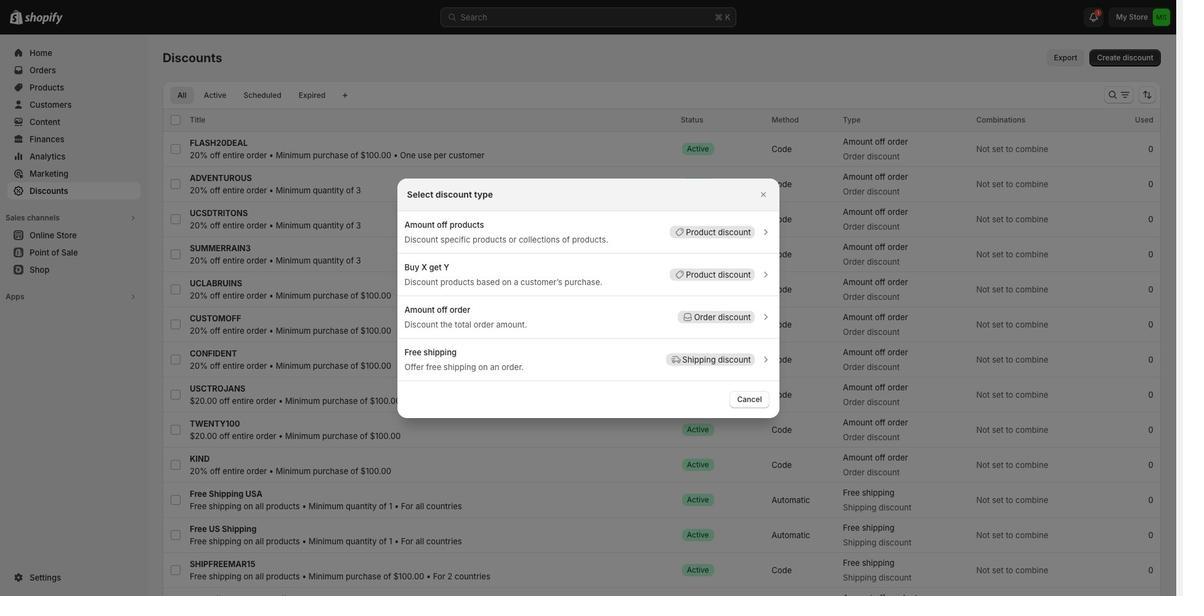 Task type: locate. For each thing, give the bounding box(es) containing it.
tab list
[[168, 86, 335, 104]]

shopify image
[[25, 12, 63, 25]]

dialog
[[0, 178, 1176, 418]]



Task type: vqa. For each thing, say whether or not it's contained in the screenshot.
search countries text box
no



